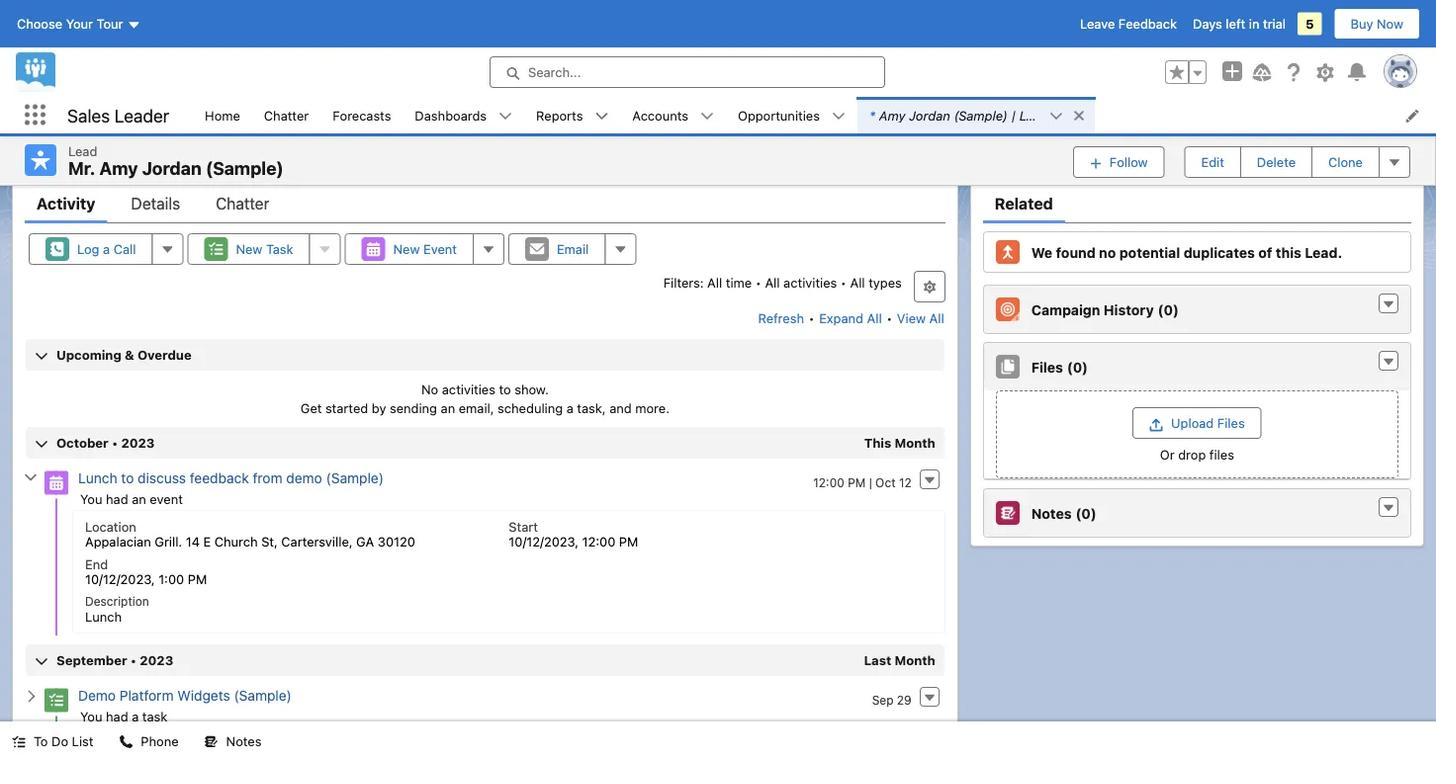 Task type: vqa. For each thing, say whether or not it's contained in the screenshot.


Task type: describe. For each thing, give the bounding box(es) containing it.
list containing home
[[193, 97, 1437, 134]]

status
[[1278, 131, 1317, 146]]

jordan inside "lead mr. amy jordan (sample)"
[[142, 158, 202, 179]]

delete button
[[1241, 146, 1313, 178]]

• right october
[[112, 436, 118, 451]]

(0) inside the campaign history element
[[1158, 302, 1179, 318]]

task,
[[577, 401, 606, 416]]

a inside no activities to show. get started by sending an email, scheduling a task, and more.
[[567, 401, 574, 416]]

(sample) inside "lead mr. amy jordan (sample)"
[[206, 158, 284, 179]]

opportunities link
[[726, 97, 832, 134]]

1 vertical spatial an
[[132, 492, 146, 507]]

amy inside list item
[[879, 108, 906, 123]]

buy now
[[1351, 16, 1404, 31]]

new event
[[393, 242, 457, 257]]

activities inside no activities to show. get started by sending an email, scheduling a task, and more.
[[442, 382, 496, 397]]

30120
[[378, 534, 415, 549]]

sending
[[390, 401, 437, 416]]

month for last month
[[895, 654, 936, 669]]

files element
[[983, 343, 1412, 481]]

text default image inside dashboards list item
[[499, 109, 513, 123]]

mark status as complete button
[[1206, 123, 1412, 155]]

do
[[52, 735, 68, 750]]

task
[[266, 242, 293, 257]]

0 horizontal spatial 10/12/2023,
[[85, 572, 155, 587]]

you had an event
[[80, 492, 183, 507]]

• left view
[[887, 311, 893, 326]]

text default image inside files element
[[1382, 355, 1396, 369]]

lead.
[[1305, 244, 1343, 261]]

as
[[1320, 131, 1334, 146]]

drop
[[1179, 447, 1206, 462]]

october  •  2023
[[56, 436, 155, 451]]

1:00
[[159, 572, 184, 587]]

list
[[72, 735, 93, 750]]

text default image inside the campaign history element
[[1382, 298, 1396, 312]]

clone button
[[1312, 146, 1380, 178]]

related link
[[995, 184, 1054, 224]]

new task
[[236, 242, 293, 257]]

• up platform in the bottom of the page
[[130, 654, 137, 669]]

notes (0)
[[1032, 506, 1097, 522]]

start 10/12/2023, 12:00 pm end 10/12/2023, 1:00 pm description lunch
[[85, 520, 639, 625]]

all left time
[[708, 275, 723, 290]]

demo platform widgets (sample) link
[[78, 689, 292, 705]]

cartersville,
[[281, 534, 353, 549]]

scheduling
[[498, 401, 563, 416]]

home link
[[193, 97, 252, 134]]

email
[[557, 242, 589, 257]]

potential
[[1120, 244, 1181, 261]]

found
[[1056, 244, 1096, 261]]

october
[[56, 436, 109, 451]]

accounts
[[633, 108, 689, 123]]

notes for notes (0)
[[1032, 506, 1072, 522]]

notes element
[[983, 489, 1412, 538]]

related tab panel
[[983, 224, 1412, 538]]

event
[[150, 492, 183, 507]]

1 vertical spatial chatter link
[[216, 184, 269, 224]]

&
[[125, 348, 134, 363]]

left
[[1226, 16, 1246, 31]]

time
[[726, 275, 752, 290]]

*
[[870, 108, 875, 123]]

text default image inside to do list button
[[12, 736, 26, 750]]

your
[[66, 16, 93, 31]]

5
[[1306, 16, 1315, 31]]

lead inside list item
[[1020, 108, 1049, 123]]

discuss
[[138, 471, 186, 487]]

amy inside "lead mr. amy jordan (sample)"
[[99, 158, 138, 179]]

all right expand
[[867, 311, 882, 326]]

forecasts link
[[321, 97, 403, 134]]

now
[[1377, 16, 1404, 31]]

2023 for september  •  2023
[[140, 654, 173, 669]]

upcoming & overdue
[[56, 348, 192, 363]]

(sample) up the notes button
[[234, 689, 292, 705]]

text default image inside phone button
[[119, 736, 133, 750]]

1 horizontal spatial 12:00
[[814, 476, 845, 490]]

1 horizontal spatial pm
[[619, 534, 639, 549]]

demo
[[286, 471, 322, 487]]

in
[[1249, 16, 1260, 31]]

upcoming & overdue button
[[26, 340, 945, 371]]

log
[[77, 242, 99, 257]]

2 vertical spatial pm
[[188, 572, 207, 587]]

types
[[869, 275, 902, 290]]

text default image inside opportunities list item
[[832, 109, 846, 123]]

location appalacian grill. 14 e church st, cartersville, ga 30120
[[85, 520, 415, 549]]

complete
[[1337, 131, 1395, 146]]

0 vertical spatial lunch
[[78, 471, 117, 487]]

filters: all time • all activities • all types
[[664, 275, 902, 290]]

email,
[[459, 401, 494, 416]]

expand all button
[[818, 303, 883, 335]]

upcoming
[[56, 348, 121, 363]]

feedback
[[1119, 16, 1178, 31]]

no
[[1099, 244, 1116, 261]]

accounts list item
[[621, 97, 726, 134]]

leave feedback
[[1081, 16, 1178, 31]]

notes for notes
[[226, 735, 262, 750]]

history
[[1104, 302, 1154, 318]]

tab list containing activity
[[25, 184, 946, 224]]

phone button
[[107, 722, 191, 762]]

0 vertical spatial chatter link
[[252, 97, 321, 134]]

we found no potential duplicates of this lead.
[[1032, 244, 1343, 261]]

platform
[[120, 689, 174, 705]]

lead mr. amy jordan (sample)
[[68, 143, 284, 179]]

demo
[[78, 689, 116, 705]]

this month
[[864, 436, 936, 451]]

home
[[205, 108, 240, 123]]

activity link
[[37, 184, 95, 224]]

dashboards list item
[[403, 97, 525, 134]]

1 vertical spatial to
[[121, 471, 134, 487]]

had for an
[[106, 492, 128, 507]]

leader
[[115, 105, 169, 126]]

choose
[[17, 16, 62, 31]]



Task type: locate. For each thing, give the bounding box(es) containing it.
2 horizontal spatial pm
[[848, 476, 866, 490]]

notes button
[[193, 722, 274, 762]]

phone
[[141, 735, 179, 750]]

sep
[[872, 694, 894, 708]]

reports list item
[[525, 97, 621, 134]]

0 vertical spatial notes
[[1032, 506, 1072, 522]]

or
[[1160, 447, 1175, 462]]

chatter up new task 'button'
[[216, 195, 269, 213]]

chatter
[[264, 108, 309, 123], [216, 195, 269, 213]]

0 vertical spatial amy
[[879, 108, 906, 123]]

lunch to discuss feedback from demo (sample) link
[[78, 471, 384, 487]]

1 vertical spatial a
[[567, 401, 574, 416]]

0 vertical spatial activities
[[784, 275, 837, 290]]

buy now button
[[1334, 8, 1421, 40]]

activity
[[37, 195, 95, 213]]

1 vertical spatial amy
[[99, 158, 138, 179]]

from
[[253, 471, 283, 487]]

you up location
[[80, 492, 102, 507]]

view all link
[[896, 303, 946, 335]]

this
[[864, 436, 892, 451]]

lead image
[[25, 144, 56, 176]]

0 horizontal spatial notes
[[226, 735, 262, 750]]

29
[[897, 694, 912, 708]]

2 horizontal spatial a
[[567, 401, 574, 416]]

lunch down the 'description'
[[85, 610, 122, 625]]

no activities to show. get started by sending an email, scheduling a task, and more.
[[301, 382, 670, 416]]

2 vertical spatial (0)
[[1076, 506, 1097, 522]]

last
[[864, 654, 892, 669]]

group
[[1166, 60, 1207, 84]]

lead inside "lead mr. amy jordan (sample)"
[[68, 143, 97, 158]]

text default image inside 'reports' list item
[[595, 109, 609, 123]]

search...
[[528, 65, 581, 80]]

0 vertical spatial you
[[80, 492, 102, 507]]

files up files at right
[[1218, 416, 1245, 431]]

text default image inside notes element
[[1382, 502, 1396, 516]]

event
[[424, 242, 457, 257]]

0 horizontal spatial to
[[121, 471, 134, 487]]

task image
[[45, 689, 68, 713]]

accounts link
[[621, 97, 701, 134]]

1 vertical spatial month
[[895, 654, 936, 669]]

2023 for october  •  2023
[[121, 436, 155, 451]]

0 horizontal spatial pm
[[188, 572, 207, 587]]

0 vertical spatial chatter
[[264, 108, 309, 123]]

to left show.
[[499, 382, 511, 397]]

lead up related link
[[1020, 108, 1049, 123]]

an inside no activities to show. get started by sending an email, scheduling a task, and more.
[[441, 401, 455, 416]]

leave
[[1081, 16, 1115, 31]]

days
[[1193, 16, 1223, 31]]

(sample) down home
[[206, 158, 284, 179]]

jordan up details at the top
[[142, 158, 202, 179]]

tab list
[[25, 184, 946, 224]]

0 vertical spatial had
[[106, 492, 128, 507]]

new event button
[[345, 234, 474, 265]]

mark status as complete
[[1245, 131, 1395, 146]]

text default image inside the notes button
[[204, 736, 218, 750]]

a left task,
[[567, 401, 574, 416]]

path options list box
[[68, 123, 1182, 155]]

oct
[[876, 476, 896, 490]]

1 vertical spatial you
[[80, 710, 102, 724]]

(0) inside files element
[[1067, 359, 1088, 375]]

0 horizontal spatial |
[[869, 476, 872, 490]]

filters:
[[664, 275, 704, 290]]

0 vertical spatial jordan
[[909, 108, 951, 123]]

mark
[[1245, 131, 1275, 146]]

(sample) up related
[[954, 108, 1008, 123]]

list item
[[858, 97, 1095, 134]]

demo platform widgets (sample)
[[78, 689, 292, 705]]

amy right *
[[879, 108, 906, 123]]

files down campaign
[[1032, 359, 1064, 375]]

clone
[[1329, 155, 1363, 169]]

new inside 'button'
[[236, 242, 263, 257]]

12:00 right start
[[582, 534, 616, 549]]

0 horizontal spatial jordan
[[142, 158, 202, 179]]

text default image
[[1072, 109, 1086, 123], [499, 109, 513, 123], [595, 109, 609, 123], [832, 109, 846, 123], [1050, 109, 1064, 123], [1382, 355, 1396, 369], [1382, 502, 1396, 516], [204, 736, 218, 750]]

refresh button
[[757, 303, 805, 335]]

1 horizontal spatial new
[[393, 242, 420, 257]]

lead down the sales
[[68, 143, 97, 158]]

had up location
[[106, 492, 128, 507]]

chatter link
[[252, 97, 321, 134], [216, 184, 269, 224]]

| up related
[[1012, 108, 1016, 123]]

0 vertical spatial (0)
[[1158, 302, 1179, 318]]

follow
[[1110, 155, 1148, 169]]

new inside button
[[393, 242, 420, 257]]

an left email,
[[441, 401, 455, 416]]

0 horizontal spatial files
[[1032, 359, 1064, 375]]

and
[[610, 401, 632, 416]]

1 horizontal spatial notes
[[1032, 506, 1072, 522]]

0 vertical spatial lead
[[1020, 108, 1049, 123]]

new for new event
[[393, 242, 420, 257]]

no
[[422, 382, 439, 397]]

all left types
[[850, 275, 865, 290]]

you for you had an event
[[80, 492, 102, 507]]

duplicates
[[1184, 244, 1256, 261]]

new left event
[[393, 242, 420, 257]]

14
[[186, 534, 200, 549]]

• up expand
[[841, 275, 847, 290]]

st,
[[261, 534, 278, 549]]

you had a task
[[80, 710, 168, 724]]

list item containing *
[[858, 97, 1095, 134]]

1 horizontal spatial 10/12/2023,
[[509, 534, 579, 549]]

0 horizontal spatial 12:00
[[582, 534, 616, 549]]

0 horizontal spatial amy
[[99, 158, 138, 179]]

0 horizontal spatial lead
[[68, 143, 97, 158]]

lunch down october  •  2023
[[78, 471, 117, 487]]

you down the demo
[[80, 710, 102, 724]]

1 vertical spatial files
[[1218, 416, 1245, 431]]

1 vertical spatial 10/12/2023,
[[85, 572, 155, 587]]

to do list
[[34, 735, 93, 750]]

leave feedback link
[[1081, 16, 1178, 31]]

1 horizontal spatial jordan
[[909, 108, 951, 123]]

1 vertical spatial 12:00
[[582, 534, 616, 549]]

1 had from the top
[[106, 492, 128, 507]]

1 new from the left
[[236, 242, 263, 257]]

0 vertical spatial a
[[103, 242, 110, 257]]

had for a
[[106, 710, 128, 724]]

text default image
[[701, 109, 714, 123], [1382, 298, 1396, 312], [24, 471, 38, 485], [25, 690, 39, 704], [12, 736, 26, 750], [119, 736, 133, 750]]

expand
[[819, 311, 864, 326]]

| left oct
[[869, 476, 872, 490]]

a right log at the left top of page
[[103, 242, 110, 257]]

1 vertical spatial chatter
[[216, 195, 269, 213]]

activities up refresh
[[784, 275, 837, 290]]

12:00 pm | oct 12
[[814, 476, 912, 490]]

0 vertical spatial an
[[441, 401, 455, 416]]

notes inside button
[[226, 735, 262, 750]]

(0) for notes (0)
[[1076, 506, 1097, 522]]

to up you had an event
[[121, 471, 134, 487]]

text default image inside "accounts" list item
[[701, 109, 714, 123]]

12:00 left oct
[[814, 476, 845, 490]]

lunch inside start 10/12/2023, 12:00 pm end 10/12/2023, 1:00 pm description lunch
[[85, 610, 122, 625]]

to do list button
[[0, 722, 105, 762]]

had down the demo
[[106, 710, 128, 724]]

this
[[1276, 244, 1302, 261]]

month for this month
[[895, 436, 936, 451]]

new left task
[[236, 242, 263, 257]]

2 had from the top
[[106, 710, 128, 724]]

search... button
[[490, 56, 886, 88]]

days left in trial
[[1193, 16, 1286, 31]]

notes
[[1032, 506, 1072, 522], [226, 735, 262, 750]]

1 you from the top
[[80, 492, 102, 507]]

1 vertical spatial |
[[869, 476, 872, 490]]

1 vertical spatial jordan
[[142, 158, 202, 179]]

• right time
[[756, 275, 762, 290]]

jordan right *
[[909, 108, 951, 123]]

1 horizontal spatial amy
[[879, 108, 906, 123]]

(sample)
[[954, 108, 1008, 123], [206, 158, 284, 179], [326, 471, 384, 487], [234, 689, 292, 705]]

1 vertical spatial had
[[106, 710, 128, 724]]

all right time
[[765, 275, 780, 290]]

2023 up discuss
[[121, 436, 155, 451]]

files
[[1210, 447, 1235, 462]]

2 new from the left
[[393, 242, 420, 257]]

0 vertical spatial 12:00
[[814, 476, 845, 490]]

event image
[[45, 471, 68, 495]]

we
[[1032, 244, 1053, 261]]

1 vertical spatial pm
[[619, 534, 639, 549]]

0 horizontal spatial a
[[103, 242, 110, 257]]

activities up email,
[[442, 382, 496, 397]]

0 vertical spatial 10/12/2023,
[[509, 534, 579, 549]]

list
[[193, 97, 1437, 134]]

campaign history (0)
[[1032, 302, 1179, 318]]

(sample) inside list item
[[954, 108, 1008, 123]]

0 horizontal spatial an
[[132, 492, 146, 507]]

call
[[113, 242, 136, 257]]

amy right 'mr.'
[[99, 158, 138, 179]]

2 vertical spatial a
[[132, 710, 139, 724]]

show.
[[515, 382, 549, 397]]

a left task
[[132, 710, 139, 724]]

to
[[34, 735, 48, 750]]

start
[[509, 520, 538, 534]]

12
[[899, 476, 912, 490]]

(0) inside notes element
[[1076, 506, 1097, 522]]

chatter right home
[[264, 108, 309, 123]]

you for you had a task
[[80, 710, 102, 724]]

1 horizontal spatial |
[[1012, 108, 1016, 123]]

chatter link up new task 'button'
[[216, 184, 269, 224]]

choose your tour
[[17, 16, 123, 31]]

* amy jordan (sample) | lead
[[870, 108, 1049, 123]]

1 month from the top
[[895, 436, 936, 451]]

upload
[[1172, 416, 1214, 431]]

0 vertical spatial to
[[499, 382, 511, 397]]

reports link
[[525, 97, 595, 134]]

status
[[25, 738, 946, 753]]

an left event
[[132, 492, 146, 507]]

•
[[756, 275, 762, 290], [841, 275, 847, 290], [809, 311, 815, 326], [887, 311, 893, 326], [112, 436, 118, 451], [130, 654, 137, 669]]

0 vertical spatial month
[[895, 436, 936, 451]]

1 horizontal spatial lead
[[1020, 108, 1049, 123]]

chatter link right home
[[252, 97, 321, 134]]

(sample) right demo
[[326, 471, 384, 487]]

dashboards
[[415, 108, 487, 123]]

12:00 inside start 10/12/2023, 12:00 pm end 10/12/2023, 1:00 pm description lunch
[[582, 534, 616, 549]]

• left expand
[[809, 311, 815, 326]]

jordan inside list item
[[909, 108, 951, 123]]

you
[[80, 492, 102, 507], [80, 710, 102, 724]]

| inside list item
[[1012, 108, 1016, 123]]

delete
[[1258, 155, 1296, 169]]

0 vertical spatial pm
[[848, 476, 866, 490]]

new task button
[[187, 234, 310, 265]]

location
[[85, 520, 136, 534]]

month right the this
[[895, 436, 936, 451]]

to inside no activities to show. get started by sending an email, scheduling a task, and more.
[[499, 382, 511, 397]]

1 vertical spatial lunch
[[85, 610, 122, 625]]

1 horizontal spatial to
[[499, 382, 511, 397]]

forecasts
[[333, 108, 391, 123]]

0 horizontal spatial activities
[[442, 382, 496, 397]]

details
[[131, 195, 180, 213]]

1 horizontal spatial files
[[1218, 416, 1245, 431]]

related
[[995, 195, 1054, 213]]

refresh • expand all • view all
[[758, 311, 945, 326]]

files (0)
[[1032, 359, 1088, 375]]

1 horizontal spatial activities
[[784, 275, 837, 290]]

new for new task
[[236, 242, 263, 257]]

2 month from the top
[[895, 654, 936, 669]]

2023 up platform in the bottom of the page
[[140, 654, 173, 669]]

campaign history element
[[983, 285, 1412, 335]]

1 vertical spatial (0)
[[1067, 359, 1088, 375]]

1 horizontal spatial an
[[441, 401, 455, 416]]

dashboards link
[[403, 97, 499, 134]]

(0) for files (0)
[[1067, 359, 1088, 375]]

1 vertical spatial notes
[[226, 735, 262, 750]]

0 vertical spatial 2023
[[121, 436, 155, 451]]

a inside log a call button
[[103, 242, 110, 257]]

0 horizontal spatial new
[[236, 242, 263, 257]]

buy
[[1351, 16, 1374, 31]]

month right last
[[895, 654, 936, 669]]

1 vertical spatial lead
[[68, 143, 97, 158]]

1 vertical spatial 2023
[[140, 654, 173, 669]]

opportunities list item
[[726, 97, 858, 134]]

2 you from the top
[[80, 710, 102, 724]]

1 horizontal spatial a
[[132, 710, 139, 724]]

1 vertical spatial activities
[[442, 382, 496, 397]]

0 vertical spatial |
[[1012, 108, 1016, 123]]

0 vertical spatial files
[[1032, 359, 1064, 375]]

notes inside related "tab panel"
[[1032, 506, 1072, 522]]

by
[[372, 401, 386, 416]]

overdue
[[137, 348, 192, 363]]

details link
[[131, 184, 180, 224]]

all right view
[[930, 311, 945, 326]]



